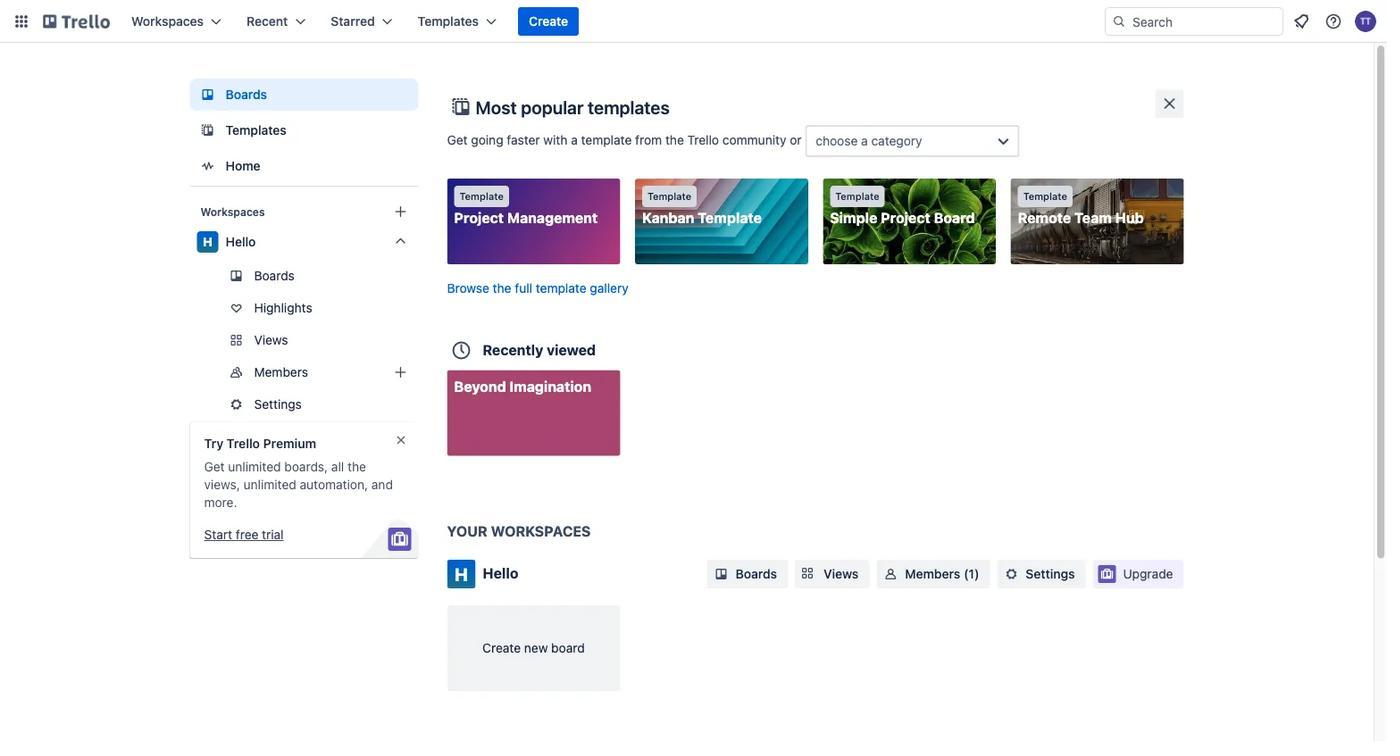 Task type: describe. For each thing, give the bounding box(es) containing it.
recent
[[247, 14, 288, 29]]

starred
[[331, 14, 375, 29]]

1 sm image from the left
[[882, 565, 900, 583]]

members link
[[190, 358, 419, 387]]

1 vertical spatial template
[[536, 280, 587, 295]]

1 horizontal spatial a
[[861, 134, 868, 148]]

boards for highlights
[[254, 268, 295, 283]]

template project management
[[454, 191, 598, 226]]

start free trial button
[[204, 526, 284, 544]]

template board image
[[197, 120, 218, 141]]

free
[[236, 527, 259, 542]]

upgrade button
[[1093, 560, 1184, 589]]

browse
[[447, 280, 489, 295]]

team
[[1075, 209, 1112, 226]]

workspaces inside popup button
[[131, 14, 204, 29]]

open information menu image
[[1325, 13, 1343, 30]]

boards link for highlights
[[190, 262, 419, 290]]

highlights
[[254, 301, 312, 315]]

0 horizontal spatial a
[[571, 132, 578, 147]]

views,
[[204, 477, 240, 492]]

project inside template simple project board
[[881, 209, 931, 226]]

popular
[[521, 96, 584, 117]]

primary element
[[0, 0, 1387, 43]]

try trello premium get unlimited boards, all the views, unlimited automation, and more.
[[204, 436, 393, 510]]

project inside template project management
[[454, 209, 504, 226]]

(1)
[[964, 567, 979, 582]]

search image
[[1112, 14, 1126, 29]]

highlights link
[[190, 294, 419, 322]]

browse the full template gallery link
[[447, 280, 629, 295]]

members (1)
[[905, 567, 979, 582]]

more.
[[204, 495, 237, 510]]

views for rightmost views link
[[824, 567, 859, 582]]

template right kanban
[[698, 209, 762, 226]]

members for members
[[254, 365, 308, 380]]

views for top views link
[[254, 333, 288, 347]]

0 notifications image
[[1291, 11, 1312, 32]]

sm image
[[712, 565, 730, 583]]

templates link
[[190, 114, 419, 146]]

recently viewed
[[483, 341, 596, 358]]

1 horizontal spatial views link
[[795, 560, 869, 589]]

0 vertical spatial get
[[447, 132, 468, 147]]

the for get going faster with a template from the trello community or
[[665, 132, 684, 147]]

imagination
[[510, 378, 591, 395]]

0 vertical spatial settings link
[[190, 390, 419, 419]]

templates inside templates "dropdown button"
[[418, 14, 479, 29]]

templates
[[588, 96, 670, 117]]

create button
[[518, 7, 579, 36]]

terry turtle (terryturtle) image
[[1355, 11, 1377, 32]]

going
[[471, 132, 503, 147]]

workspaces button
[[121, 7, 232, 36]]

most
[[476, 96, 517, 117]]

with
[[543, 132, 568, 147]]

create for create
[[529, 14, 568, 29]]

home
[[226, 159, 260, 173]]

beyond imagination
[[454, 378, 591, 395]]

viewed
[[547, 341, 596, 358]]

new
[[524, 641, 548, 656]]

board image
[[197, 84, 218, 105]]

1 horizontal spatial the
[[493, 280, 511, 295]]

0 vertical spatial template
[[581, 132, 632, 147]]

0 vertical spatial unlimited
[[228, 460, 281, 474]]

board
[[934, 209, 975, 226]]

1 horizontal spatial hello
[[483, 565, 518, 582]]

1 horizontal spatial settings link
[[997, 560, 1086, 589]]

all
[[331, 460, 344, 474]]

automation,
[[300, 477, 368, 492]]

recent button
[[236, 7, 316, 36]]



Task type: locate. For each thing, give the bounding box(es) containing it.
hub
[[1115, 209, 1144, 226]]

recently
[[483, 341, 543, 358]]

1 horizontal spatial views
[[824, 567, 859, 582]]

unlimited down boards,
[[243, 477, 296, 492]]

create left new
[[482, 641, 521, 656]]

h down home icon in the left top of the page
[[203, 234, 213, 249]]

1 vertical spatial boards
[[254, 268, 295, 283]]

boards right board image
[[226, 87, 267, 102]]

1 vertical spatial members
[[905, 567, 961, 582]]

views link
[[190, 326, 419, 355], [795, 560, 869, 589]]

choose
[[816, 134, 858, 148]]

0 vertical spatial templates
[[418, 14, 479, 29]]

members left (1)
[[905, 567, 961, 582]]

project
[[454, 209, 504, 226], [881, 209, 931, 226]]

get inside try trello premium get unlimited boards, all the views, unlimited automation, and more.
[[204, 460, 225, 474]]

category
[[871, 134, 922, 148]]

members for members (1)
[[905, 567, 961, 582]]

start
[[204, 527, 232, 542]]

members down highlights
[[254, 365, 308, 380]]

trello left community on the right of the page
[[687, 132, 719, 147]]

template kanban template
[[642, 191, 762, 226]]

unlimited
[[228, 460, 281, 474], [243, 477, 296, 492]]

boards up highlights
[[254, 268, 295, 283]]

0 vertical spatial create
[[529, 14, 568, 29]]

2 vertical spatial the
[[348, 460, 366, 474]]

0 vertical spatial views
[[254, 333, 288, 347]]

template inside template project management
[[460, 191, 504, 202]]

members
[[254, 365, 308, 380], [905, 567, 961, 582]]

trello right try
[[227, 436, 260, 451]]

0 horizontal spatial create
[[482, 641, 521, 656]]

1 vertical spatial views
[[824, 567, 859, 582]]

and
[[371, 477, 393, 492]]

template
[[581, 132, 632, 147], [536, 280, 587, 295]]

Search field
[[1126, 8, 1283, 35]]

gallery
[[590, 280, 629, 295]]

0 vertical spatial h
[[203, 234, 213, 249]]

0 horizontal spatial hello
[[226, 234, 256, 249]]

1 vertical spatial templates
[[226, 123, 287, 138]]

start free trial
[[204, 527, 284, 542]]

1 horizontal spatial h
[[455, 564, 468, 585]]

full
[[515, 280, 532, 295]]

1 vertical spatial create
[[482, 641, 521, 656]]

template remote team hub
[[1018, 191, 1144, 226]]

management
[[507, 209, 598, 226]]

template down 'templates'
[[581, 132, 632, 147]]

h
[[203, 234, 213, 249], [455, 564, 468, 585]]

1 horizontal spatial get
[[447, 132, 468, 147]]

the for try trello premium get unlimited boards, all the views, unlimited automation, and more.
[[348, 460, 366, 474]]

1 vertical spatial h
[[455, 564, 468, 585]]

hello down the your workspaces on the bottom left of page
[[483, 565, 518, 582]]

settings
[[254, 397, 302, 412], [1026, 567, 1075, 582]]

template for kanban
[[648, 191, 692, 202]]

a
[[571, 132, 578, 147], [861, 134, 868, 148]]

community
[[723, 132, 786, 147]]

the right all
[[348, 460, 366, 474]]

0 vertical spatial hello
[[226, 234, 256, 249]]

template inside template simple project board
[[835, 191, 880, 202]]

0 vertical spatial workspaces
[[131, 14, 204, 29]]

choose a category
[[816, 134, 922, 148]]

1 horizontal spatial templates
[[418, 14, 479, 29]]

templates up home
[[226, 123, 287, 138]]

simple
[[830, 209, 878, 226]]

try
[[204, 436, 223, 451]]

1 horizontal spatial project
[[881, 209, 931, 226]]

2 sm image from the left
[[1003, 565, 1020, 583]]

1 vertical spatial settings link
[[997, 560, 1086, 589]]

2 vertical spatial boards link
[[707, 560, 788, 589]]

0 horizontal spatial templates
[[226, 123, 287, 138]]

0 horizontal spatial the
[[348, 460, 366, 474]]

get going faster with a template from the trello community or
[[447, 132, 805, 147]]

0 vertical spatial settings
[[254, 397, 302, 412]]

create a workspace image
[[390, 201, 411, 222]]

settings right (1)
[[1026, 567, 1075, 582]]

template
[[460, 191, 504, 202], [648, 191, 692, 202], [835, 191, 880, 202], [1023, 191, 1067, 202], [698, 209, 762, 226]]

template up simple
[[835, 191, 880, 202]]

trello
[[687, 132, 719, 147], [227, 436, 260, 451]]

1 vertical spatial unlimited
[[243, 477, 296, 492]]

get
[[447, 132, 468, 147], [204, 460, 225, 474]]

template for simple
[[835, 191, 880, 202]]

1 vertical spatial views link
[[795, 560, 869, 589]]

create new board
[[482, 641, 585, 656]]

1 vertical spatial trello
[[227, 436, 260, 451]]

0 horizontal spatial views
[[254, 333, 288, 347]]

create
[[529, 14, 568, 29], [482, 641, 521, 656]]

browse the full template gallery
[[447, 280, 629, 295]]

back to home image
[[43, 7, 110, 36]]

starred button
[[320, 7, 403, 36]]

boards,
[[284, 460, 328, 474]]

template inside template remote team hub
[[1023, 191, 1067, 202]]

trello inside try trello premium get unlimited boards, all the views, unlimited automation, and more.
[[227, 436, 260, 451]]

1 horizontal spatial create
[[529, 14, 568, 29]]

the left the full
[[493, 280, 511, 295]]

template for project
[[460, 191, 504, 202]]

1 horizontal spatial trello
[[687, 132, 719, 147]]

beyond
[[454, 378, 506, 395]]

0 horizontal spatial project
[[454, 209, 504, 226]]

get up views,
[[204, 460, 225, 474]]

premium
[[263, 436, 316, 451]]

1 project from the left
[[454, 209, 504, 226]]

the inside try trello premium get unlimited boards, all the views, unlimited automation, and more.
[[348, 460, 366, 474]]

settings link
[[190, 390, 419, 419], [997, 560, 1086, 589]]

home image
[[197, 155, 218, 177]]

1 vertical spatial hello
[[483, 565, 518, 582]]

trial
[[262, 527, 284, 542]]

your workspaces
[[447, 523, 591, 540]]

0 horizontal spatial settings link
[[190, 390, 419, 419]]

create for create new board
[[482, 641, 521, 656]]

1 vertical spatial workspaces
[[201, 205, 265, 218]]

or
[[790, 132, 802, 147]]

from
[[635, 132, 662, 147]]

views
[[254, 333, 288, 347], [824, 567, 859, 582]]

sm image right (1)
[[1003, 565, 1020, 583]]

h down your
[[455, 564, 468, 585]]

0 horizontal spatial get
[[204, 460, 225, 474]]

1 horizontal spatial settings
[[1026, 567, 1075, 582]]

project left board
[[881, 209, 931, 226]]

most popular templates
[[476, 96, 670, 117]]

hello down home
[[226, 234, 256, 249]]

create up popular at the top left
[[529, 14, 568, 29]]

a right the choose
[[861, 134, 868, 148]]

a right with
[[571, 132, 578, 147]]

1 horizontal spatial sm image
[[1003, 565, 1020, 583]]

2 horizontal spatial the
[[665, 132, 684, 147]]

0 vertical spatial boards link
[[190, 79, 419, 111]]

template right the full
[[536, 280, 587, 295]]

home link
[[190, 150, 419, 182]]

templates inside templates link
[[226, 123, 287, 138]]

template simple project board
[[830, 191, 975, 226]]

create inside button
[[529, 14, 568, 29]]

settings link down members link
[[190, 390, 419, 419]]

0 horizontal spatial members
[[254, 365, 308, 380]]

settings link right (1)
[[997, 560, 1086, 589]]

template down going
[[460, 191, 504, 202]]

0 horizontal spatial h
[[203, 234, 213, 249]]

board
[[551, 641, 585, 656]]

workspaces down home
[[201, 205, 265, 218]]

1 vertical spatial get
[[204, 460, 225, 474]]

1 vertical spatial boards link
[[190, 262, 419, 290]]

add image
[[390, 362, 411, 383]]

1 vertical spatial the
[[493, 280, 511, 295]]

0 vertical spatial the
[[665, 132, 684, 147]]

kanban
[[642, 209, 694, 226]]

faster
[[507, 132, 540, 147]]

0 horizontal spatial trello
[[227, 436, 260, 451]]

boards
[[226, 87, 267, 102], [254, 268, 295, 283], [736, 567, 777, 582]]

0 vertical spatial trello
[[687, 132, 719, 147]]

your
[[447, 523, 488, 540]]

template for remote
[[1023, 191, 1067, 202]]

2 project from the left
[[881, 209, 931, 226]]

0 vertical spatial boards
[[226, 87, 267, 102]]

boards for views
[[736, 567, 777, 582]]

templates right the starred dropdown button
[[418, 14, 479, 29]]

template up kanban
[[648, 191, 692, 202]]

0 horizontal spatial views link
[[190, 326, 419, 355]]

unlimited up views,
[[228, 460, 281, 474]]

templates
[[418, 14, 479, 29], [226, 123, 287, 138]]

remote
[[1018, 209, 1071, 226]]

project up browse
[[454, 209, 504, 226]]

hello
[[226, 234, 256, 249], [483, 565, 518, 582]]

workspaces up board image
[[131, 14, 204, 29]]

1 horizontal spatial members
[[905, 567, 961, 582]]

get left going
[[447, 132, 468, 147]]

0 horizontal spatial settings
[[254, 397, 302, 412]]

templates button
[[407, 7, 507, 36]]

2 vertical spatial boards
[[736, 567, 777, 582]]

settings up premium
[[254, 397, 302, 412]]

workspaces
[[491, 523, 591, 540]]

0 vertical spatial views link
[[190, 326, 419, 355]]

template up remote at the right of page
[[1023, 191, 1067, 202]]

1 vertical spatial settings
[[1026, 567, 1075, 582]]

boards link for views
[[707, 560, 788, 589]]

the right from
[[665, 132, 684, 147]]

the
[[665, 132, 684, 147], [493, 280, 511, 295], [348, 460, 366, 474]]

boards right sm icon
[[736, 567, 777, 582]]

upgrade
[[1123, 567, 1173, 582]]

beyond imagination link
[[447, 370, 620, 456]]

sm image
[[882, 565, 900, 583], [1003, 565, 1020, 583]]

0 horizontal spatial sm image
[[882, 565, 900, 583]]

0 vertical spatial members
[[254, 365, 308, 380]]

boards link
[[190, 79, 419, 111], [190, 262, 419, 290], [707, 560, 788, 589]]

workspaces
[[131, 14, 204, 29], [201, 205, 265, 218]]

sm image left members (1)
[[882, 565, 900, 583]]



Task type: vqa. For each thing, say whether or not it's contained in the screenshot.
THE for Try Trello Premium Get unlimited boards, all the views, unlimited automation, and more.
yes



